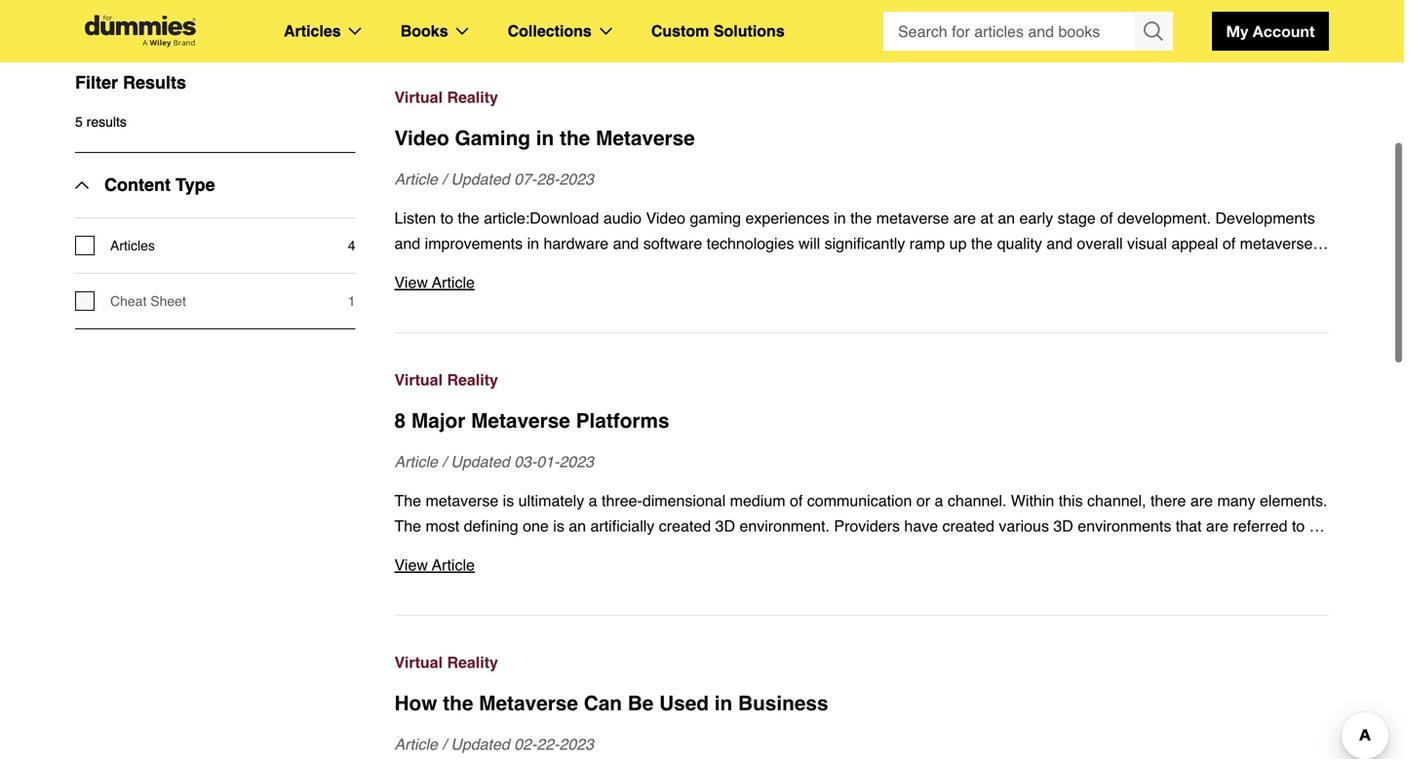 Task type: locate. For each thing, give the bounding box(es) containing it.
article / updated 07-28-2023
[[395, 170, 594, 188]]

2023
[[559, 170, 594, 188], [559, 453, 594, 471], [559, 736, 594, 754]]

1 vertical spatial updated
[[451, 453, 510, 471]]

article
[[395, 170, 438, 188], [432, 274, 475, 292], [395, 453, 438, 471], [432, 557, 475, 575], [395, 736, 438, 754]]

5
[[75, 114, 83, 130]]

updated left 03-
[[451, 453, 510, 471]]

view for 8
[[395, 557, 428, 575]]

content type button
[[75, 153, 215, 218]]

1 vertical spatial view article
[[395, 557, 475, 575]]

2023 down can
[[559, 736, 594, 754]]

28-
[[537, 170, 559, 188]]

0 vertical spatial virtual reality link
[[395, 85, 1330, 110]]

2 2023 from the top
[[559, 453, 594, 471]]

view
[[395, 274, 428, 292], [395, 557, 428, 575]]

2023 right 03-
[[559, 453, 594, 471]]

1 vertical spatial in
[[715, 693, 733, 716]]

virtual reality link
[[395, 85, 1330, 110], [395, 368, 1330, 393], [395, 651, 1330, 676]]

1 reality from the top
[[447, 88, 498, 106]]

2 virtual reality from the top
[[395, 371, 498, 389]]

sheet
[[150, 294, 186, 309]]

article / updated 02-22-2023
[[395, 736, 594, 754]]

0 vertical spatial in
[[536, 127, 554, 150]]

0 vertical spatial reality
[[447, 88, 498, 106]]

the inside how the metaverse can be used in business link
[[443, 693, 473, 716]]

3 reality from the top
[[447, 654, 498, 672]]

virtual reality
[[395, 88, 498, 106], [395, 371, 498, 389], [395, 654, 498, 672]]

view article for major
[[395, 557, 475, 575]]

updated
[[451, 170, 510, 188], [451, 453, 510, 471], [451, 736, 510, 754]]

1 vertical spatial view article link
[[395, 553, 1330, 578]]

metaverse
[[596, 127, 695, 150], [471, 410, 571, 433], [479, 693, 578, 716]]

3 virtual reality from the top
[[395, 654, 498, 672]]

0 vertical spatial /
[[442, 170, 447, 188]]

1 horizontal spatial the
[[560, 127, 590, 150]]

1 vertical spatial virtual reality
[[395, 371, 498, 389]]

1 vertical spatial /
[[442, 453, 447, 471]]

2 view from the top
[[395, 557, 428, 575]]

/ down major at left bottom
[[442, 453, 447, 471]]

reality
[[447, 88, 498, 106], [447, 371, 498, 389], [447, 654, 498, 672]]

/ left 02-
[[442, 736, 447, 754]]

custom solutions link
[[651, 19, 785, 44]]

03-
[[514, 453, 537, 471]]

results
[[123, 73, 186, 93]]

account
[[1253, 22, 1315, 40]]

3 virtual from the top
[[395, 654, 443, 672]]

0 vertical spatial the
[[560, 127, 590, 150]]

1 view article link from the top
[[395, 270, 1330, 296]]

1 vertical spatial view
[[395, 557, 428, 575]]

content type
[[104, 175, 215, 195]]

virtual reality link up how the metaverse can be used in business link
[[395, 651, 1330, 676]]

virtual for video
[[395, 88, 443, 106]]

1 vertical spatial 2023
[[559, 453, 594, 471]]

3 virtual reality link from the top
[[395, 651, 1330, 676]]

2 vertical spatial reality
[[447, 654, 498, 672]]

article / updated 03-01-2023
[[395, 453, 594, 471]]

2 reality from the top
[[447, 371, 498, 389]]

2 virtual reality link from the top
[[395, 368, 1330, 393]]

2023 right 07-
[[559, 170, 594, 188]]

1 updated from the top
[[451, 170, 510, 188]]

solutions
[[714, 22, 785, 40]]

updated down gaming
[[451, 170, 510, 188]]

gaming
[[455, 127, 531, 150]]

0 vertical spatial view article link
[[395, 270, 1330, 296]]

the right gaming
[[560, 127, 590, 150]]

0 horizontal spatial articles
[[110, 238, 155, 254]]

cheat sheet
[[110, 294, 186, 309]]

virtual reality link up video gaming in the metaverse link
[[395, 85, 1330, 110]]

articles up "cheat"
[[110, 238, 155, 254]]

virtual reality up "how"
[[395, 654, 498, 672]]

1 / from the top
[[442, 170, 447, 188]]

the right "how"
[[443, 693, 473, 716]]

1 2023 from the top
[[559, 170, 594, 188]]

/ for major
[[442, 453, 447, 471]]

virtual up "how"
[[395, 654, 443, 672]]

article for the
[[395, 736, 438, 754]]

reality up gaming
[[447, 88, 498, 106]]

virtual reality for major
[[395, 371, 498, 389]]

/
[[442, 170, 447, 188], [442, 453, 447, 471], [442, 736, 447, 754]]

collections
[[508, 22, 592, 40]]

major
[[412, 410, 466, 433]]

in right 'used'
[[715, 693, 733, 716]]

content
[[104, 175, 171, 195]]

reality up major at left bottom
[[447, 371, 498, 389]]

virtual reality link up 8 major metaverse platforms link
[[395, 368, 1330, 393]]

the inside video gaming in the metaverse link
[[560, 127, 590, 150]]

virtual reality up major at left bottom
[[395, 371, 498, 389]]

2 vertical spatial virtual
[[395, 654, 443, 672]]

02-
[[514, 736, 537, 754]]

2023 for can
[[559, 736, 594, 754]]

1 view from the top
[[395, 274, 428, 292]]

0 vertical spatial view article
[[395, 274, 475, 292]]

1 virtual reality link from the top
[[395, 85, 1330, 110]]

type
[[176, 175, 215, 195]]

1 virtual reality from the top
[[395, 88, 498, 106]]

2 vertical spatial virtual reality link
[[395, 651, 1330, 676]]

filter
[[75, 73, 118, 93]]

the
[[560, 127, 590, 150], [443, 693, 473, 716]]

view article for gaming
[[395, 274, 475, 292]]

articles
[[284, 22, 341, 40], [110, 238, 155, 254]]

articles left open article categories icon
[[284, 22, 341, 40]]

be
[[628, 693, 654, 716]]

3 2023 from the top
[[559, 736, 594, 754]]

how the metaverse can be used in business link
[[395, 690, 1330, 719]]

view article
[[395, 274, 475, 292], [395, 557, 475, 575]]

virtual
[[395, 88, 443, 106], [395, 371, 443, 389], [395, 654, 443, 672]]

group
[[884, 12, 1174, 51]]

view article link
[[395, 270, 1330, 296], [395, 553, 1330, 578]]

2 / from the top
[[442, 453, 447, 471]]

metaverse for platforms
[[471, 410, 571, 433]]

1 vertical spatial the
[[443, 693, 473, 716]]

2 vertical spatial /
[[442, 736, 447, 754]]

0 vertical spatial articles
[[284, 22, 341, 40]]

/ down video
[[442, 170, 447, 188]]

virtual reality for gaming
[[395, 88, 498, 106]]

virtual up video
[[395, 88, 443, 106]]

reality for major
[[447, 371, 498, 389]]

1 horizontal spatial articles
[[284, 22, 341, 40]]

virtual reality up video
[[395, 88, 498, 106]]

4
[[348, 238, 356, 254]]

reality up the article / updated 02-22-2023
[[447, 654, 498, 672]]

8 major metaverse platforms
[[395, 410, 670, 433]]

in
[[536, 127, 554, 150], [715, 693, 733, 716]]

1 horizontal spatial in
[[715, 693, 733, 716]]

view article link for video gaming in the metaverse
[[395, 270, 1330, 296]]

3 updated from the top
[[451, 736, 510, 754]]

custom solutions
[[651, 22, 785, 40]]

1 view article from the top
[[395, 274, 475, 292]]

2 vertical spatial virtual reality
[[395, 654, 498, 672]]

1 vertical spatial reality
[[447, 371, 498, 389]]

0 vertical spatial virtual
[[395, 88, 443, 106]]

0 vertical spatial 2023
[[559, 170, 594, 188]]

virtual for how
[[395, 654, 443, 672]]

1 vertical spatial metaverse
[[471, 410, 571, 433]]

1 virtual from the top
[[395, 88, 443, 106]]

2023 for the
[[559, 170, 594, 188]]

0 vertical spatial updated
[[451, 170, 510, 188]]

in up 28-
[[536, 127, 554, 150]]

0 vertical spatial view
[[395, 274, 428, 292]]

2 view article link from the top
[[395, 553, 1330, 578]]

virtual up 8
[[395, 371, 443, 389]]

virtual reality link for 8 major metaverse platforms
[[395, 368, 1330, 393]]

updated left 02-
[[451, 736, 510, 754]]

my account link
[[1213, 12, 1330, 51]]

/ for the
[[442, 736, 447, 754]]

2 vertical spatial updated
[[451, 736, 510, 754]]

1 vertical spatial virtual reality link
[[395, 368, 1330, 393]]

0 horizontal spatial the
[[443, 693, 473, 716]]

3 / from the top
[[442, 736, 447, 754]]

0 vertical spatial virtual reality
[[395, 88, 498, 106]]

0 vertical spatial metaverse
[[596, 127, 695, 150]]

2 vertical spatial metaverse
[[479, 693, 578, 716]]

platforms
[[576, 410, 670, 433]]

open collections list image
[[600, 27, 612, 35]]

01-
[[537, 453, 559, 471]]

virtual for 8
[[395, 371, 443, 389]]

1 vertical spatial virtual
[[395, 371, 443, 389]]

2 vertical spatial 2023
[[559, 736, 594, 754]]

2 virtual from the top
[[395, 371, 443, 389]]

2 view article from the top
[[395, 557, 475, 575]]

1 vertical spatial articles
[[110, 238, 155, 254]]

2 updated from the top
[[451, 453, 510, 471]]



Task type: vqa. For each thing, say whether or not it's contained in the screenshot.
Ham Radio link
no



Task type: describe. For each thing, give the bounding box(es) containing it.
view article link for 8 major metaverse platforms
[[395, 553, 1330, 578]]

open book categories image
[[456, 27, 469, 35]]

article for major
[[395, 453, 438, 471]]

articles for books
[[284, 22, 341, 40]]

used
[[660, 693, 709, 716]]

video gaming in the metaverse link
[[395, 124, 1330, 153]]

5 results
[[75, 114, 127, 130]]

updated for the
[[451, 736, 510, 754]]

custom
[[651, 22, 710, 40]]

logo image
[[75, 15, 206, 47]]

business
[[738, 693, 829, 716]]

virtual reality for the
[[395, 654, 498, 672]]

metaverse for can
[[479, 693, 578, 716]]

how
[[395, 693, 437, 716]]

reality for gaming
[[447, 88, 498, 106]]

Search for articles and books text field
[[884, 12, 1136, 51]]

can
[[584, 693, 622, 716]]

close this dialog image
[[1375, 681, 1395, 700]]

my
[[1227, 22, 1249, 40]]

virtual reality link for how the metaverse can be used in business
[[395, 651, 1330, 676]]

my account
[[1227, 22, 1315, 40]]

22-
[[537, 736, 559, 754]]

updated for gaming
[[451, 170, 510, 188]]

/ for gaming
[[442, 170, 447, 188]]

cheat
[[110, 294, 147, 309]]

results
[[86, 114, 127, 130]]

reality for the
[[447, 654, 498, 672]]

books
[[401, 22, 448, 40]]

how the metaverse can be used in business
[[395, 693, 829, 716]]

8
[[395, 410, 406, 433]]

open article categories image
[[349, 27, 362, 35]]

2023 for platforms
[[559, 453, 594, 471]]

articles for 4
[[110, 238, 155, 254]]

0 horizontal spatial in
[[536, 127, 554, 150]]

1
[[348, 294, 356, 309]]

8 major metaverse platforms link
[[395, 407, 1330, 436]]

video
[[395, 127, 449, 150]]

article for gaming
[[395, 170, 438, 188]]

video gaming in the metaverse
[[395, 127, 695, 150]]

07-
[[514, 170, 537, 188]]

updated for major
[[451, 453, 510, 471]]

virtual reality link for video gaming in the metaverse
[[395, 85, 1330, 110]]

view for video
[[395, 274, 428, 292]]

filter results
[[75, 73, 186, 93]]



